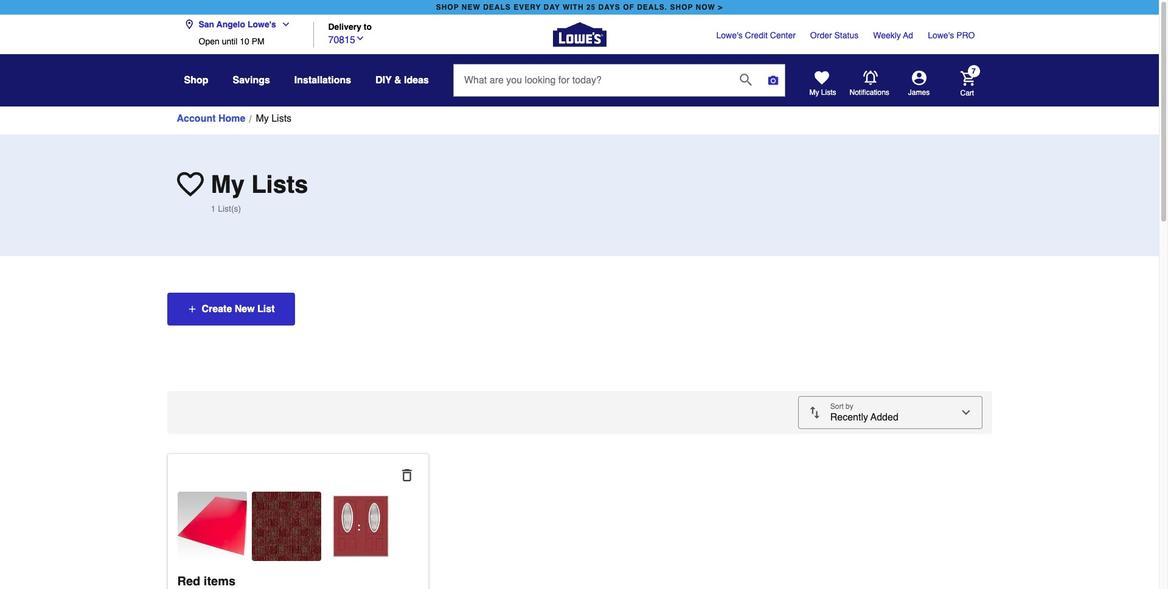 Task type: vqa. For each thing, say whether or not it's contained in the screenshot.
the Red items link at the bottom of the page
yes



Task type: locate. For each thing, give the bounding box(es) containing it.
day
[[544, 3, 561, 12]]

1 horizontal spatial shop
[[671, 3, 694, 12]]

deals
[[484, 3, 511, 12]]

san
[[199, 19, 214, 29]]

1 horizontal spatial my lists
[[810, 88, 837, 97]]

red items link
[[177, 492, 419, 589]]

my lists 1 list(s)
[[211, 170, 308, 214]]

home
[[219, 113, 246, 124]]

1 horizontal spatial listimage image
[[252, 492, 321, 561]]

lowe's left pro
[[929, 30, 955, 40]]

lowe's credit center link
[[717, 29, 796, 41]]

until
[[222, 37, 238, 46]]

shop left new
[[436, 3, 459, 12]]

ideas
[[404, 75, 429, 86]]

create new list button
[[167, 293, 295, 326]]

savings button
[[233, 69, 270, 91]]

my lists link right the home on the top
[[256, 111, 292, 126]]

shop button
[[184, 69, 209, 91]]

lowe's for lowe's credit center
[[717, 30, 743, 40]]

now
[[696, 3, 716, 12]]

0 vertical spatial my
[[810, 88, 820, 97]]

my
[[810, 88, 820, 97], [256, 113, 269, 124], [211, 170, 245, 198]]

my down lowe's home improvement lists image
[[810, 88, 820, 97]]

2 horizontal spatial lowe's
[[929, 30, 955, 40]]

savings
[[233, 75, 270, 86]]

my right the home on the top
[[256, 113, 269, 124]]

open until 10 pm
[[199, 37, 265, 46]]

2 shop from the left
[[671, 3, 694, 12]]

trash image
[[401, 469, 413, 482]]

0 horizontal spatial listimage image
[[177, 492, 247, 561]]

lowe's home improvement lists image
[[815, 71, 830, 85]]

0 vertical spatial my lists
[[810, 88, 837, 97]]

1 horizontal spatial lowe's
[[717, 30, 743, 40]]

Search Query text field
[[454, 65, 731, 96]]

1 horizontal spatial my
[[256, 113, 269, 124]]

lowe's home improvement notification center image
[[864, 71, 878, 85]]

2 horizontal spatial listimage image
[[326, 492, 395, 561]]

listimage image
[[177, 492, 247, 561], [252, 492, 321, 561], [326, 492, 395, 561]]

my lists
[[810, 88, 837, 97], [256, 113, 292, 124]]

lowe's pro link
[[929, 29, 976, 41]]

2 vertical spatial my
[[211, 170, 245, 198]]

0 horizontal spatial shop
[[436, 3, 459, 12]]

2 horizontal spatial my
[[810, 88, 820, 97]]

diy & ideas
[[376, 75, 429, 86]]

0 horizontal spatial my
[[211, 170, 245, 198]]

my up list(s)
[[211, 170, 245, 198]]

my lists link
[[810, 71, 837, 97], [256, 111, 292, 126]]

order status
[[811, 30, 859, 40]]

delivery to
[[328, 22, 372, 31]]

account home
[[177, 113, 246, 124]]

lowe's left credit
[[717, 30, 743, 40]]

lists
[[822, 88, 837, 97], [272, 113, 292, 124], [252, 170, 308, 198]]

deals.
[[638, 3, 668, 12]]

0 horizontal spatial my lists link
[[256, 111, 292, 126]]

25
[[587, 3, 596, 12]]

0 vertical spatial my lists link
[[810, 71, 837, 97]]

my lists main content
[[0, 107, 1160, 589]]

shop
[[436, 3, 459, 12], [671, 3, 694, 12]]

1 horizontal spatial my lists link
[[810, 71, 837, 97]]

account
[[177, 113, 216, 124]]

pro
[[957, 30, 976, 40]]

every
[[514, 3, 541, 12]]

shop left now
[[671, 3, 694, 12]]

my lists down lowe's home improvement lists image
[[810, 88, 837, 97]]

my lists link left notifications
[[810, 71, 837, 97]]

new
[[235, 304, 255, 315]]

shop new deals every day with 25 days of deals. shop now >
[[436, 3, 723, 12]]

1 vertical spatial lists
[[272, 113, 292, 124]]

lowe's for lowe's pro
[[929, 30, 955, 40]]

angelo
[[217, 19, 245, 29]]

1 vertical spatial my
[[256, 113, 269, 124]]

lowe's home improvement logo image
[[553, 8, 607, 61]]

shop new deals every day with 25 days of deals. shop now > link
[[434, 0, 726, 15]]

None search field
[[454, 64, 786, 108]]

1 vertical spatial my lists
[[256, 113, 292, 124]]

2 vertical spatial lists
[[252, 170, 308, 198]]

james
[[909, 88, 930, 97]]

lowe's
[[248, 19, 276, 29], [717, 30, 743, 40], [929, 30, 955, 40]]

1 vertical spatial my lists link
[[256, 111, 292, 126]]

my lists right the home on the top
[[256, 113, 292, 124]]

0 horizontal spatial lowe's
[[248, 19, 276, 29]]

days
[[599, 3, 621, 12]]

0 horizontal spatial my lists
[[256, 113, 292, 124]]

lowe's up pm
[[248, 19, 276, 29]]

account home link
[[177, 111, 246, 126]]

my lists inside main content
[[256, 113, 292, 124]]



Task type: describe. For each thing, give the bounding box(es) containing it.
7
[[972, 67, 976, 76]]

10
[[240, 37, 249, 46]]

red items
[[177, 575, 236, 589]]

list
[[258, 304, 275, 315]]

>
[[719, 3, 723, 12]]

weekly ad
[[874, 30, 914, 40]]

san angelo lowe's
[[199, 19, 276, 29]]

70815
[[328, 34, 356, 45]]

san angelo lowe's button
[[184, 12, 296, 37]]

weekly ad link
[[874, 29, 914, 41]]

plus image
[[187, 304, 197, 314]]

notifications
[[850, 88, 890, 97]]

1
[[211, 204, 216, 214]]

create new list
[[202, 304, 275, 315]]

center
[[771, 30, 796, 40]]

location image
[[184, 19, 194, 29]]

list(s)
[[218, 204, 241, 214]]

lowe's pro
[[929, 30, 976, 40]]

lowe's credit center
[[717, 30, 796, 40]]

cart
[[961, 89, 975, 97]]

installations button
[[295, 69, 351, 91]]

ad
[[904, 30, 914, 40]]

delivery
[[328, 22, 362, 31]]

camera image
[[768, 74, 780, 86]]

new
[[462, 3, 481, 12]]

of
[[624, 3, 635, 12]]

3 listimage image from the left
[[326, 492, 395, 561]]

diy & ideas button
[[376, 69, 429, 91]]

weekly
[[874, 30, 902, 40]]

pm
[[252, 37, 265, 46]]

my inside my lists 1 list(s)
[[211, 170, 245, 198]]

create
[[202, 304, 232, 315]]

credit
[[746, 30, 768, 40]]

lists inside my lists 1 list(s)
[[252, 170, 308, 198]]

status
[[835, 30, 859, 40]]

order status link
[[811, 29, 859, 41]]

1 listimage image from the left
[[177, 492, 247, 561]]

installations
[[295, 75, 351, 86]]

diy
[[376, 75, 392, 86]]

with
[[563, 3, 584, 12]]

chevron down image
[[276, 19, 291, 29]]

&
[[395, 75, 402, 86]]

shop
[[184, 75, 209, 86]]

james button
[[890, 71, 949, 97]]

0 vertical spatial lists
[[822, 88, 837, 97]]

chevron down image
[[356, 33, 365, 43]]

items
[[204, 575, 236, 589]]

order
[[811, 30, 833, 40]]

search image
[[740, 73, 753, 86]]

70815 button
[[328, 31, 365, 47]]

red
[[177, 575, 200, 589]]

2 listimage image from the left
[[252, 492, 321, 561]]

to
[[364, 22, 372, 31]]

1 shop from the left
[[436, 3, 459, 12]]

lowe's inside button
[[248, 19, 276, 29]]

open
[[199, 37, 220, 46]]

lowe's home improvement cart image
[[961, 71, 976, 86]]



